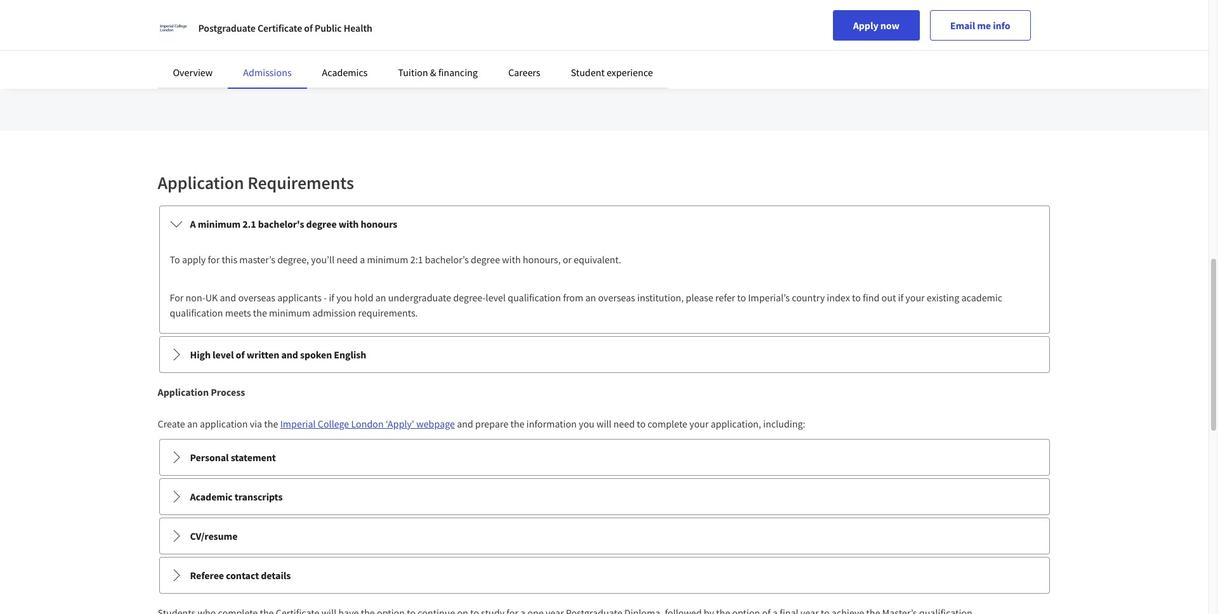 Task type: describe. For each thing, give the bounding box(es) containing it.
1 horizontal spatial which
[[956, 15, 982, 28]]

application requirements
[[158, 171, 354, 194]]

personal statement button
[[160, 440, 1049, 475]]

existing
[[927, 291, 960, 304]]

complete
[[648, 418, 688, 430]]

you inside for non-uk and overseas applicants - if you hold an undergraduate degree-level qualification from an overseas institution, please refer to imperial's country index to find out if your existing academic qualification meets the minimum admission requirements.
[[336, 291, 352, 304]]

info
[[993, 19, 1011, 32]]

admissions link
[[243, 66, 292, 79]]

referee contact details
[[190, 569, 291, 582]]

2 horizontal spatial an
[[585, 291, 596, 304]]

well
[[431, 30, 449, 43]]

the right the prepare
[[511, 418, 525, 430]]

of inside the global master of public health from imperial college london is a highly respected online master's degree programme. global mph students build strong portfolios while creating projects which model the tasks they will be asked to do as they move forward in their careers, as well as having the opportunity to develop work which can be submitted to peer-reviewed journals.
[[236, 15, 244, 28]]

a minimum 2.1 bachelor's degree with honours button
[[160, 206, 1049, 242]]

careers,
[[385, 30, 418, 43]]

degree inside dropdown button
[[306, 218, 337, 230]]

1 as from the left
[[259, 30, 268, 43]]

meets
[[225, 306, 251, 319]]

email
[[950, 19, 975, 32]]

online
[[521, 15, 548, 28]]

requirements
[[248, 171, 354, 194]]

information
[[527, 418, 577, 430]]

to apply for this master's degree, you'll need a minimum 2:1 bachelor's degree with honours, or equivalent.
[[170, 253, 621, 266]]

honours,
[[523, 253, 561, 266]]

now
[[881, 19, 900, 32]]

financing
[[438, 66, 478, 79]]

for
[[208, 253, 220, 266]]

1 vertical spatial with
[[502, 253, 521, 266]]

peer-
[[746, 30, 768, 43]]

country
[[792, 291, 825, 304]]

equivalent.
[[574, 253, 621, 266]]

careers link
[[508, 66, 541, 79]]

the right about
[[238, 66, 253, 79]]

students
[[724, 15, 760, 28]]

process
[[211, 386, 245, 399]]

imperial college london 'apply' webpage link
[[280, 418, 455, 430]]

2 horizontal spatial minimum
[[367, 253, 408, 266]]

from inside the global master of public health from imperial college london is a highly respected online master's degree programme. global mph students build strong portfolios while creating projects which model the tasks they will be asked to do as they move forward in their careers, as well as having the opportunity to develop work which can be submitted to peer-reviewed journals.
[[305, 15, 325, 28]]

imperial inside the global master of public health from imperial college london is a highly respected online master's degree programme. global mph students build strong portfolios while creating projects which model the tasks they will be asked to do as they move forward in their careers, as well as having the opportunity to develop work which can be submitted to peer-reviewed journals.
[[327, 15, 363, 28]]

0 vertical spatial qualification
[[508, 291, 561, 304]]

-
[[324, 291, 327, 304]]

1 they from the left
[[158, 30, 176, 43]]

strong
[[786, 15, 813, 28]]

master's
[[550, 15, 584, 28]]

non-
[[186, 291, 205, 304]]

0 horizontal spatial global
[[176, 15, 203, 28]]

referee contact details button
[[160, 558, 1049, 593]]

the right the via
[[264, 418, 278, 430]]

work
[[609, 30, 630, 43]]

0 horizontal spatial need
[[337, 253, 358, 266]]

email me info button
[[930, 10, 1031, 41]]

a minimum 2.1 bachelor's degree with honours
[[190, 218, 397, 230]]

0 horizontal spatial college
[[318, 418, 349, 430]]

degree,
[[277, 253, 309, 266]]

please
[[686, 291, 714, 304]]

student experience
[[571, 66, 653, 79]]

build
[[762, 15, 784, 28]]

1 overseas from the left
[[238, 291, 275, 304]]

portfolios
[[815, 15, 857, 28]]

tasks
[[1029, 15, 1051, 28]]

mph
[[702, 15, 721, 28]]

projects
[[920, 15, 954, 28]]

in
[[352, 30, 360, 43]]

careers
[[508, 66, 541, 79]]

about
[[210, 66, 236, 79]]

learn more about the global master of public health link
[[158, 66, 388, 79]]

certificate
[[258, 22, 302, 34]]

0 horizontal spatial imperial
[[280, 418, 316, 430]]

honours
[[361, 218, 397, 230]]

application for application requirements
[[158, 171, 244, 194]]

2 if from the left
[[898, 291, 904, 304]]

2:1
[[410, 253, 423, 266]]

uk
[[205, 291, 218, 304]]

admission
[[312, 306, 356, 319]]

3 as from the left
[[451, 30, 460, 43]]

programme.
[[618, 15, 670, 28]]

creating
[[884, 15, 918, 28]]

me
[[977, 19, 991, 32]]

requirements.
[[358, 306, 418, 319]]

tuition & financing link
[[398, 66, 478, 79]]

index
[[827, 291, 850, 304]]

spoken
[[300, 348, 332, 361]]

application for application process
[[158, 386, 209, 399]]

the right info
[[1013, 15, 1027, 28]]

with inside dropdown button
[[339, 218, 359, 230]]

public inside the global master of public health from imperial college london is a highly respected online master's degree programme. global mph students build strong portfolios while creating projects which model the tasks they will be asked to do as they move forward in their careers, as well as having the opportunity to develop work which can be submitted to peer-reviewed journals.
[[246, 15, 273, 28]]

referee
[[190, 569, 224, 582]]

imperial's
[[748, 291, 790, 304]]

applicants
[[277, 291, 322, 304]]

level inside for non-uk and overseas applicants - if you hold an undergraduate degree-level qualification from an overseas institution, please refer to imperial's country index to find out if your existing academic qualification meets the minimum admission requirements.
[[486, 291, 506, 304]]

find
[[863, 291, 880, 304]]

the down respected
[[493, 30, 507, 43]]

your inside for non-uk and overseas applicants - if you hold an undergraduate degree-level qualification from an overseas institution, please refer to imperial's country index to find out if your existing academic qualification meets the minimum admission requirements.
[[906, 291, 925, 304]]

1 vertical spatial london
[[351, 418, 384, 430]]

submitted
[[690, 30, 733, 43]]

statement
[[231, 451, 276, 464]]

academics link
[[322, 66, 368, 79]]

of inside "high level of written and spoken english" dropdown button
[[236, 348, 245, 361]]

apply
[[182, 253, 206, 266]]

to right refer
[[737, 291, 746, 304]]

while
[[859, 15, 882, 28]]

application,
[[711, 418, 761, 430]]

master's
[[239, 253, 275, 266]]

1 vertical spatial a
[[360, 253, 365, 266]]

and inside for non-uk and overseas applicants - if you hold an undergraduate degree-level qualification from an overseas institution, please refer to imperial's country index to find out if your existing academic qualification meets the minimum admission requirements.
[[220, 291, 236, 304]]

will inside the global master of public health from imperial college london is a highly respected online master's degree programme. global mph students build strong portfolios while creating projects which model the tasks they will be asked to do as they move forward in their careers, as well as having the opportunity to develop work which can be submitted to peer-reviewed journals.
[[179, 30, 193, 43]]

1 vertical spatial you
[[579, 418, 595, 430]]

personal
[[190, 451, 229, 464]]



Task type: locate. For each thing, give the bounding box(es) containing it.
0 vertical spatial a
[[442, 15, 447, 28]]

create
[[158, 418, 185, 430]]

academic
[[190, 491, 233, 503]]

develop
[[573, 30, 607, 43]]

imperial right the via
[[280, 418, 316, 430]]

minimum
[[198, 218, 241, 230], [367, 253, 408, 266], [269, 306, 310, 319]]

of
[[236, 15, 244, 28], [304, 22, 313, 34], [317, 66, 326, 79], [236, 348, 245, 361]]

1 vertical spatial will
[[597, 418, 612, 430]]

or
[[563, 253, 572, 266]]

1 horizontal spatial london
[[398, 15, 431, 28]]

imperial college london logo image
[[158, 13, 188, 43]]

health up move
[[275, 15, 303, 28]]

0 horizontal spatial an
[[187, 418, 198, 430]]

1 horizontal spatial a
[[442, 15, 447, 28]]

1 vertical spatial your
[[690, 418, 709, 430]]

1 horizontal spatial be
[[677, 30, 688, 43]]

1 vertical spatial application
[[158, 386, 209, 399]]

public
[[246, 15, 273, 28], [315, 22, 342, 34], [328, 66, 356, 79]]

0 horizontal spatial master
[[205, 15, 234, 28]]

for non-uk and overseas applicants - if you hold an undergraduate degree-level qualification from an overseas institution, please refer to imperial's country index to find out if your existing academic qualification meets the minimum admission requirements.
[[170, 291, 1003, 319]]

0 horizontal spatial and
[[220, 291, 236, 304]]

for
[[170, 291, 184, 304]]

you
[[336, 291, 352, 304], [579, 418, 595, 430]]

london up careers,
[[398, 15, 431, 28]]

master down move
[[285, 66, 315, 79]]

minimum inside for non-uk and overseas applicants - if you hold an undergraduate degree-level qualification from an overseas institution, please refer to imperial's country index to find out if your existing academic qualification meets the minimum admission requirements.
[[269, 306, 310, 319]]

asked
[[208, 30, 233, 43]]

tuition & financing
[[398, 66, 478, 79]]

you'll
[[311, 253, 335, 266]]

health
[[275, 15, 303, 28], [344, 22, 372, 34], [358, 66, 388, 79]]

1 horizontal spatial as
[[420, 30, 429, 43]]

student
[[571, 66, 605, 79]]

admissions
[[243, 66, 292, 79]]

degree right bachelor's
[[471, 253, 500, 266]]

apply
[[853, 19, 879, 32]]

a right "is"
[[442, 15, 447, 28]]

a
[[190, 218, 196, 230]]

will left asked
[[179, 30, 193, 43]]

be left asked
[[195, 30, 206, 43]]

0 horizontal spatial your
[[690, 418, 709, 430]]

high level of written and spoken english
[[190, 348, 366, 361]]

application process
[[158, 386, 245, 399]]

be right can
[[677, 30, 688, 43]]

0 horizontal spatial qualification
[[170, 306, 223, 319]]

1 horizontal spatial need
[[614, 418, 635, 430]]

contact
[[226, 569, 259, 582]]

you up the admission
[[336, 291, 352, 304]]

and inside "high level of written and spoken english" dropdown button
[[281, 348, 298, 361]]

1 vertical spatial imperial
[[280, 418, 316, 430]]

'apply'
[[386, 418, 414, 430]]

0 vertical spatial college
[[365, 15, 396, 28]]

forward
[[317, 30, 350, 43]]

details
[[261, 569, 291, 582]]

which down the programme.
[[632, 30, 658, 43]]

they down the
[[158, 30, 176, 43]]

an
[[375, 291, 386, 304], [585, 291, 596, 304], [187, 418, 198, 430]]

1 horizontal spatial minimum
[[269, 306, 310, 319]]

and left spoken
[[281, 348, 298, 361]]

as right well
[[451, 30, 460, 43]]

0 vertical spatial master
[[205, 15, 234, 28]]

2 horizontal spatial global
[[672, 15, 700, 28]]

london
[[398, 15, 431, 28], [351, 418, 384, 430]]

0 vertical spatial which
[[956, 15, 982, 28]]

respected
[[477, 15, 519, 28]]

1 vertical spatial master
[[285, 66, 315, 79]]

0 vertical spatial you
[[336, 291, 352, 304]]

they left move
[[270, 30, 289, 43]]

minimum left 2:1
[[367, 253, 408, 266]]

0 horizontal spatial degree
[[306, 218, 337, 230]]

1 horizontal spatial an
[[375, 291, 386, 304]]

1 vertical spatial which
[[632, 30, 658, 43]]

application up create
[[158, 386, 209, 399]]

health inside the global master of public health from imperial college london is a highly respected online master's degree programme. global mph students build strong portfolios while creating projects which model the tasks they will be asked to do as they move forward in their careers, as well as having the opportunity to develop work which can be submitted to peer-reviewed journals.
[[275, 15, 303, 28]]

1 horizontal spatial qualification
[[508, 291, 561, 304]]

an up requirements.
[[375, 291, 386, 304]]

academic transcripts button
[[160, 479, 1049, 515]]

as right do
[[259, 30, 268, 43]]

0 horizontal spatial overseas
[[238, 291, 275, 304]]

0 horizontal spatial london
[[351, 418, 384, 430]]

out
[[882, 291, 896, 304]]

0 horizontal spatial which
[[632, 30, 658, 43]]

1 horizontal spatial level
[[486, 291, 506, 304]]

if right "-"
[[329, 291, 334, 304]]

1 vertical spatial qualification
[[170, 306, 223, 319]]

as
[[259, 30, 268, 43], [420, 30, 429, 43], [451, 30, 460, 43]]

an right create
[[187, 418, 198, 430]]

to
[[170, 253, 180, 266]]

application up 'a'
[[158, 171, 244, 194]]

and left the prepare
[[457, 418, 473, 430]]

1 horizontal spatial will
[[597, 418, 612, 430]]

1 vertical spatial degree
[[306, 218, 337, 230]]

of down forward
[[317, 66, 326, 79]]

minimum inside dropdown button
[[198, 218, 241, 230]]

to left "complete"
[[637, 418, 646, 430]]

with
[[339, 218, 359, 230], [502, 253, 521, 266]]

postgraduate certificate of public health
[[198, 22, 372, 34]]

0 vertical spatial with
[[339, 218, 359, 230]]

1 vertical spatial level
[[213, 348, 234, 361]]

london inside the global master of public health from imperial college london is a highly respected online master's degree programme. global mph students build strong portfolios while creating projects which model the tasks they will be asked to do as they move forward in their careers, as well as having the opportunity to develop work which can be submitted to peer-reviewed journals.
[[398, 15, 431, 28]]

of left written
[[236, 348, 245, 361]]

2 be from the left
[[677, 30, 688, 43]]

cv/resume button
[[160, 518, 1049, 554]]

as left well
[[420, 30, 429, 43]]

global down do
[[255, 66, 283, 79]]

1 horizontal spatial global
[[255, 66, 283, 79]]

degree-
[[453, 291, 486, 304]]

2 vertical spatial minimum
[[269, 306, 310, 319]]

2 horizontal spatial as
[[451, 30, 460, 43]]

academic transcripts
[[190, 491, 283, 503]]

imperial up in
[[327, 15, 363, 28]]

to left do
[[235, 30, 244, 43]]

your
[[906, 291, 925, 304], [690, 418, 709, 430]]

0 vertical spatial imperial
[[327, 15, 363, 28]]

1 horizontal spatial degree
[[471, 253, 500, 266]]

academic
[[962, 291, 1003, 304]]

2 they from the left
[[270, 30, 289, 43]]

opportunity
[[509, 30, 560, 43]]

2 application from the top
[[158, 386, 209, 399]]

master
[[205, 15, 234, 28], [285, 66, 315, 79]]

1 vertical spatial college
[[318, 418, 349, 430]]

0 vertical spatial need
[[337, 253, 358, 266]]

of left certificate
[[236, 15, 244, 28]]

degree up develop
[[586, 15, 616, 28]]

a inside the global master of public health from imperial college london is a highly respected online master's degree programme. global mph students build strong portfolios while creating projects which model the tasks they will be asked to do as they move forward in their careers, as well as having the opportunity to develop work which can be submitted to peer-reviewed journals.
[[442, 15, 447, 28]]

0 horizontal spatial you
[[336, 291, 352, 304]]

apply now
[[853, 19, 900, 32]]

0 vertical spatial level
[[486, 291, 506, 304]]

health down their
[[358, 66, 388, 79]]

1 horizontal spatial master
[[285, 66, 315, 79]]

0 horizontal spatial with
[[339, 218, 359, 230]]

0 vertical spatial london
[[398, 15, 431, 28]]

1 horizontal spatial and
[[281, 348, 298, 361]]

2.1
[[243, 218, 256, 230]]

they
[[158, 30, 176, 43], [270, 30, 289, 43]]

this
[[222, 253, 237, 266]]

degree
[[586, 15, 616, 28], [306, 218, 337, 230], [471, 253, 500, 266]]

0 vertical spatial application
[[158, 171, 244, 194]]

personal statement
[[190, 451, 276, 464]]

postgraduate
[[198, 22, 256, 34]]

if right out
[[898, 291, 904, 304]]

a up the hold
[[360, 253, 365, 266]]

global
[[176, 15, 203, 28], [672, 15, 700, 28], [255, 66, 283, 79]]

0 horizontal spatial they
[[158, 30, 176, 43]]

do
[[246, 30, 257, 43]]

public up do
[[246, 15, 273, 28]]

you right information
[[579, 418, 595, 430]]

0 vertical spatial and
[[220, 291, 236, 304]]

1 horizontal spatial with
[[502, 253, 521, 266]]

1 horizontal spatial they
[[270, 30, 289, 43]]

1 horizontal spatial you
[[579, 418, 595, 430]]

0 horizontal spatial from
[[305, 15, 325, 28]]

2 horizontal spatial degree
[[586, 15, 616, 28]]

learn more about the global master of public health
[[158, 66, 388, 79]]

1 vertical spatial minimum
[[367, 253, 408, 266]]

will up personal statement dropdown button
[[597, 418, 612, 430]]

1 horizontal spatial from
[[563, 291, 583, 304]]

minimum right 'a'
[[198, 218, 241, 230]]

0 horizontal spatial be
[[195, 30, 206, 43]]

0 horizontal spatial if
[[329, 291, 334, 304]]

1 horizontal spatial overseas
[[598, 291, 635, 304]]

global up can
[[672, 15, 700, 28]]

academics
[[322, 66, 368, 79]]

0 vertical spatial from
[[305, 15, 325, 28]]

1 horizontal spatial your
[[906, 291, 925, 304]]

master inside the global master of public health from imperial college london is a highly respected online master's degree programme. global mph students build strong portfolios while creating projects which model the tasks they will be asked to do as they move forward in their careers, as well as having the opportunity to develop work which can be submitted to peer-reviewed journals.
[[205, 15, 234, 28]]

1 vertical spatial from
[[563, 291, 583, 304]]

which left model
[[956, 15, 982, 28]]

overseas up meets
[[238, 291, 275, 304]]

2 vertical spatial degree
[[471, 253, 500, 266]]

the right meets
[[253, 306, 267, 319]]

model
[[984, 15, 1011, 28]]

0 vertical spatial minimum
[[198, 218, 241, 230]]

from
[[305, 15, 325, 28], [563, 291, 583, 304]]

student experience link
[[571, 66, 653, 79]]

having
[[462, 30, 491, 43]]

0 vertical spatial degree
[[586, 15, 616, 28]]

1 horizontal spatial college
[[365, 15, 396, 28]]

more
[[185, 66, 208, 79]]

need up personal statement dropdown button
[[614, 418, 635, 430]]

to down the master's
[[562, 30, 571, 43]]

create an application via the imperial college london 'apply' webpage and prepare the information you will need to complete your application, including:
[[158, 418, 806, 430]]

your right out
[[906, 291, 925, 304]]

an down "equivalent."
[[585, 291, 596, 304]]

from up move
[[305, 15, 325, 28]]

high level of written and spoken english button
[[160, 337, 1049, 372]]

0 vertical spatial your
[[906, 291, 925, 304]]

minimum down applicants
[[269, 306, 310, 319]]

1 if from the left
[[329, 291, 334, 304]]

college inside the global master of public health from imperial college london is a highly respected online master's degree programme. global mph students build strong portfolios while creating projects which model the tasks they will be asked to do as they move forward in their careers, as well as having the opportunity to develop work which can be submitted to peer-reviewed journals.
[[365, 15, 396, 28]]

overseas down "equivalent."
[[598, 291, 635, 304]]

2 horizontal spatial and
[[457, 418, 473, 430]]

learn
[[158, 66, 183, 79]]

hold
[[354, 291, 373, 304]]

1 vertical spatial and
[[281, 348, 298, 361]]

degree up the you'll
[[306, 218, 337, 230]]

of left forward
[[304, 22, 313, 34]]

0 horizontal spatial a
[[360, 253, 365, 266]]

bachelor's
[[425, 253, 469, 266]]

and
[[220, 291, 236, 304], [281, 348, 298, 361], [457, 418, 473, 430]]

public left in
[[315, 22, 342, 34]]

from down or
[[563, 291, 583, 304]]

cv/resume
[[190, 530, 238, 543]]

global right the
[[176, 15, 203, 28]]

2 overseas from the left
[[598, 291, 635, 304]]

from inside for non-uk and overseas applicants - if you hold an undergraduate degree-level qualification from an overseas institution, please refer to imperial's country index to find out if your existing academic qualification meets the minimum admission requirements.
[[563, 291, 583, 304]]

can
[[660, 30, 675, 43]]

email me info
[[950, 19, 1011, 32]]

2 vertical spatial and
[[457, 418, 473, 430]]

degree inside the global master of public health from imperial college london is a highly respected online master's degree programme. global mph students build strong portfolios while creating projects which model the tasks they will be asked to do as they move forward in their careers, as well as having the opportunity to develop work which can be submitted to peer-reviewed journals.
[[586, 15, 616, 28]]

written
[[247, 348, 279, 361]]

1 be from the left
[[195, 30, 206, 43]]

tuition
[[398, 66, 428, 79]]

level inside dropdown button
[[213, 348, 234, 361]]

imperial
[[327, 15, 363, 28], [280, 418, 316, 430]]

the inside for non-uk and overseas applicants - if you hold an undergraduate degree-level qualification from an overseas institution, please refer to imperial's country index to find out if your existing academic qualification meets the minimum admission requirements.
[[253, 306, 267, 319]]

1 application from the top
[[158, 171, 244, 194]]

&
[[430, 66, 436, 79]]

0 horizontal spatial minimum
[[198, 218, 241, 230]]

with left "honours"
[[339, 218, 359, 230]]

to down students
[[735, 30, 744, 43]]

qualification down honours,
[[508, 291, 561, 304]]

1 vertical spatial need
[[614, 418, 635, 430]]

0 horizontal spatial will
[[179, 30, 193, 43]]

to left find
[[852, 291, 861, 304]]

1 horizontal spatial imperial
[[327, 15, 363, 28]]

overview
[[173, 66, 213, 79]]

transcripts
[[235, 491, 283, 503]]

and right uk
[[220, 291, 236, 304]]

prepare
[[475, 418, 508, 430]]

public down forward
[[328, 66, 356, 79]]

refer
[[716, 291, 735, 304]]

with left honours,
[[502, 253, 521, 266]]

0 horizontal spatial as
[[259, 30, 268, 43]]

health left careers,
[[344, 22, 372, 34]]

master up asked
[[205, 15, 234, 28]]

1 horizontal spatial if
[[898, 291, 904, 304]]

need right the you'll
[[337, 253, 358, 266]]

including:
[[763, 418, 806, 430]]

qualification down non-
[[170, 306, 223, 319]]

0 vertical spatial will
[[179, 30, 193, 43]]

0 horizontal spatial level
[[213, 348, 234, 361]]

london left 'apply'
[[351, 418, 384, 430]]

your right "complete"
[[690, 418, 709, 430]]

their
[[363, 30, 383, 43]]

2 as from the left
[[420, 30, 429, 43]]



Task type: vqa. For each thing, say whether or not it's contained in the screenshot.
'with' to the right
yes



